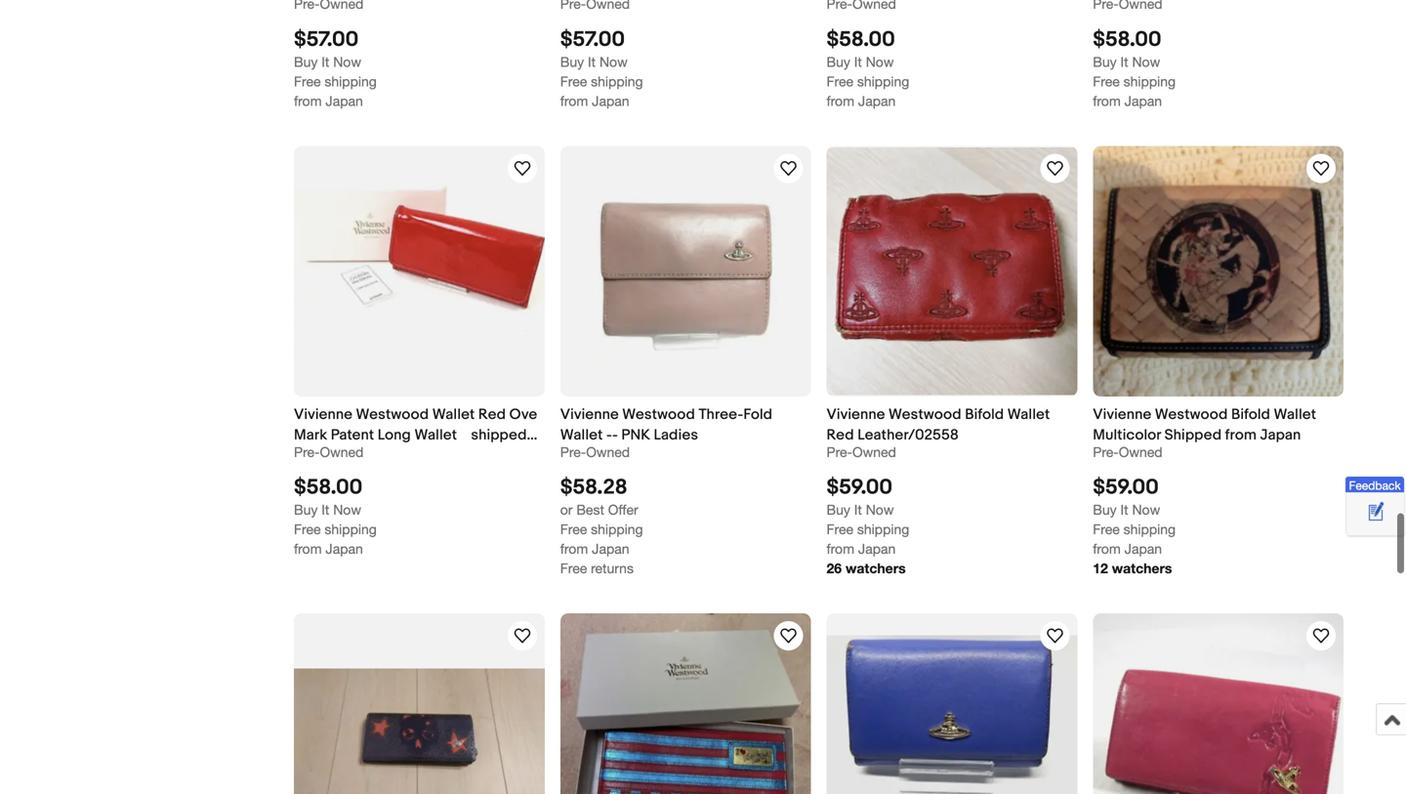 Task type: describe. For each thing, give the bounding box(es) containing it.
$59.00 buy it now free shipping from japan 12 watchers
[[1093, 475, 1176, 576]]

feedback
[[1349, 478, 1401, 492]]

owned inside the vivienne westwood bifold wallet multicolor shipped from japan pre-owned
[[1119, 444, 1163, 460]]

1 owned from the left
[[320, 444, 364, 460]]

vivienne westwood wallet red ove mark patent long wallet　shipped from japan image
[[294, 174, 545, 368]]

vivienne for -
[[560, 406, 619, 423]]

japan inside vivienne westwood wallet red ove mark patent long wallet　shipped from japan
[[329, 447, 370, 464]]

fold
[[744, 406, 773, 423]]

1 horizontal spatial $58.00 buy it now free shipping from japan
[[827, 27, 910, 109]]

vivienne for mark
[[294, 406, 353, 423]]

free inside $59.00 buy it now free shipping from japan 12 watchers
[[1093, 521, 1120, 537]]

offer
[[608, 502, 638, 518]]

watch vivienne westwood bifold wallet red leather/02558 image
[[1043, 157, 1067, 180]]

buy inside $59.00 buy it now free shipping from japan 26 watchers
[[827, 502, 851, 518]]

vivienne westwood bifold wallet red leather/02558 heading
[[827, 406, 1050, 444]]

vivienne westwood bifold wallet red leather/02558 image
[[827, 147, 1078, 395]]

watch vivienne westwood bifold wallet multicolor shipped from japan image
[[1310, 157, 1333, 180]]

pre- inside vivienne westwood three-fold wallet -- pnk ladies pre-owned
[[560, 444, 586, 460]]

red inside vivienne westwood bifold wallet red leather/02558 pre-owned
[[827, 426, 854, 444]]

wallet inside vivienne westwood wallet red ove mark patent long wallet　shipped from japan
[[432, 406, 475, 423]]

vivienne for shipped
[[1093, 406, 1152, 423]]

pre- inside the vivienne westwood bifold wallet multicolor shipped from japan pre-owned
[[1093, 444, 1119, 460]]

westwood for pnk
[[622, 406, 695, 423]]

26
[[827, 560, 842, 576]]

free inside $59.00 buy it now free shipping from japan 26 watchers
[[827, 521, 854, 537]]

shipping inside $59.00 buy it now free shipping from japan 26 watchers
[[857, 521, 910, 537]]

shipping inside $58.28 or best offer free shipping from japan free returns
[[591, 521, 643, 537]]

vivienne westwood three-fold wallet -- pnk ladies pre-owned
[[560, 406, 773, 460]]

1 pre- from the left
[[294, 444, 320, 460]]

wallet inside the vivienne westwood bifold wallet multicolor shipped from japan pre-owned
[[1274, 406, 1317, 423]]

1 - from the left
[[607, 426, 612, 444]]

westwood for long
[[356, 406, 429, 423]]

2 horizontal spatial $58.00
[[1093, 27, 1162, 52]]

owned inside vivienne westwood bifold wallet red leather/02558 pre-owned
[[853, 444, 896, 460]]

bifold for leather/02558
[[965, 406, 1004, 423]]

from inside vivienne westwood wallet red ove mark patent long wallet　shipped from japan
[[294, 447, 326, 464]]

watch vivienne westwood long wallet red black skull and crossbones shipped from japan image
[[511, 624, 534, 648]]

or
[[560, 502, 573, 518]]

2 - from the left
[[612, 426, 618, 444]]

leather/02558
[[858, 426, 959, 444]]

pre-owned
[[294, 444, 364, 460]]

vivienne westwood three-fold wallet -- pnk ladies link
[[560, 404, 811, 444]]

long
[[378, 426, 411, 444]]

returns
[[591, 560, 634, 576]]

vivienne westwood wallet striped multicolor shipped from japan image
[[560, 614, 811, 794]]

from inside $58.28 or best offer free shipping from japan free returns
[[560, 541, 588, 557]]

vivienne for leather/02558
[[827, 406, 885, 423]]

vivienne westwood three-fold wallet -- pnk ladies heading
[[560, 406, 773, 444]]

three-
[[699, 406, 744, 423]]

japan inside $59.00 buy it now free shipping from japan 26 watchers
[[858, 541, 896, 557]]

2 $57.00 buy it now free shipping from japan from the left
[[560, 27, 643, 109]]

from inside $59.00 buy it now free shipping from japan 12 watchers
[[1093, 541, 1121, 557]]

buy inside $59.00 buy it now free shipping from japan 12 watchers
[[1093, 502, 1117, 518]]

red inside vivienne westwood wallet red ove mark patent long wallet　shipped from japan
[[479, 406, 506, 423]]

$59.00 buy it now free shipping from japan 26 watchers
[[827, 475, 910, 576]]

vivienne westwood wallet red ove mark patent long wallet　shipped from japan link
[[294, 404, 545, 464]]



Task type: locate. For each thing, give the bounding box(es) containing it.
it
[[322, 54, 329, 70], [588, 54, 596, 70], [854, 54, 862, 70], [1121, 54, 1129, 70], [322, 502, 329, 518], [854, 502, 862, 518], [1121, 502, 1129, 518]]

vivienne inside the vivienne westwood bifold wallet multicolor shipped from japan pre-owned
[[1093, 406, 1152, 423]]

1 horizontal spatial $59.00
[[1093, 475, 1159, 500]]

vivienne westwood bifold wallet red leather/02558 pre-owned
[[827, 406, 1050, 460]]

watch vivienne westwood bifold wallet blue zipper orb pattern image
[[1043, 624, 1067, 648]]

1 horizontal spatial $57.00 buy it now free shipping from japan
[[560, 27, 643, 109]]

0 horizontal spatial watchers
[[846, 560, 906, 576]]

red left the leather/02558
[[827, 426, 854, 444]]

4 pre- from the left
[[1093, 444, 1119, 460]]

vivienne westwood bifold wallet multicolor shipped from japan pre-owned
[[1093, 406, 1317, 460]]

wallet　shipped
[[415, 426, 527, 444]]

2 pre- from the left
[[560, 444, 586, 460]]

it inside $59.00 buy it now free shipping from japan 26 watchers
[[854, 502, 862, 518]]

0 horizontal spatial $58.00
[[294, 475, 363, 500]]

westwood up ladies
[[622, 406, 695, 423]]

$59.00 for red
[[827, 475, 893, 500]]

owned up $58.28
[[586, 444, 630, 460]]

vivienne inside vivienne westwood wallet red ove mark patent long wallet　shipped from japan
[[294, 406, 353, 423]]

$59.00 down multicolor
[[1093, 475, 1159, 500]]

vivienne westwood bifold wallet multicolor shipped from japan image
[[1093, 146, 1344, 397]]

bifold
[[965, 406, 1004, 423], [1232, 406, 1271, 423]]

watchers
[[846, 560, 906, 576], [1112, 560, 1172, 576]]

2 $59.00 from the left
[[1093, 475, 1159, 500]]

owned
[[320, 444, 364, 460], [586, 444, 630, 460], [853, 444, 896, 460], [1119, 444, 1163, 460]]

westwood
[[356, 406, 429, 423], [622, 406, 695, 423], [889, 406, 962, 423], [1155, 406, 1228, 423]]

pre- left patent
[[294, 444, 320, 460]]

watch vivienne westwood wallet red ove mark patent long wallet　shipped from japan image
[[511, 157, 534, 180]]

$58.00
[[827, 27, 895, 52], [1093, 27, 1162, 52], [294, 475, 363, 500]]

bifold for shipped
[[1232, 406, 1271, 423]]

vivienne inside vivienne westwood three-fold wallet -- pnk ladies pre-owned
[[560, 406, 619, 423]]

0 vertical spatial red
[[479, 406, 506, 423]]

ladies
[[654, 426, 698, 444]]

japan inside $59.00 buy it now free shipping from japan 12 watchers
[[1125, 541, 1162, 557]]

pre- left the leather/02558
[[827, 444, 853, 460]]

vivienne westwood three-fold wallet -- pnk ladies image
[[592, 146, 780, 397]]

westwood inside vivienne westwood three-fold wallet -- pnk ladies pre-owned
[[622, 406, 695, 423]]

wallet inside vivienne westwood three-fold wallet -- pnk ladies pre-owned
[[560, 426, 603, 444]]

pre-
[[294, 444, 320, 460], [560, 444, 586, 460], [827, 444, 853, 460], [1093, 444, 1119, 460]]

mark
[[294, 426, 327, 444]]

bifold inside vivienne westwood bifold wallet red leather/02558 pre-owned
[[965, 406, 1004, 423]]

1 horizontal spatial $57.00
[[560, 27, 625, 52]]

4 vivienne from the left
[[1093, 406, 1152, 423]]

3 vivienne from the left
[[827, 406, 885, 423]]

free
[[294, 73, 321, 89], [560, 73, 587, 89], [827, 73, 854, 89], [1093, 73, 1120, 89], [294, 521, 321, 537], [560, 521, 587, 537], [827, 521, 854, 537], [1093, 521, 1120, 537], [560, 560, 587, 576]]

from
[[294, 93, 322, 109], [560, 93, 588, 109], [827, 93, 855, 109], [1093, 93, 1121, 109], [1225, 426, 1257, 444], [294, 447, 326, 464], [294, 541, 322, 557], [560, 541, 588, 557], [827, 541, 855, 557], [1093, 541, 1121, 557]]

watchers right 26
[[846, 560, 906, 576]]

vivienne inside vivienne westwood bifold wallet red leather/02558 pre-owned
[[827, 406, 885, 423]]

red up the 'wallet　shipped'
[[479, 406, 506, 423]]

watchers right 12
[[1112, 560, 1172, 576]]

westwood up the leather/02558
[[889, 406, 962, 423]]

4 owned from the left
[[1119, 444, 1163, 460]]

vivienne westwood bifold long wallet leather pink image
[[1093, 614, 1344, 794]]

vivienne westwood long wallet red black skull and crossbones shipped from japan image
[[294, 668, 545, 794]]

vivienne westwood bifold wallet blue zipper orb pattern image
[[827, 635, 1078, 794]]

westwood up the long
[[356, 406, 429, 423]]

1 vivienne from the left
[[294, 406, 353, 423]]

0 horizontal spatial bifold
[[965, 406, 1004, 423]]

ove
[[509, 406, 538, 423]]

japan inside the vivienne westwood bifold wallet multicolor shipped from japan pre-owned
[[1260, 426, 1301, 444]]

$58.28
[[560, 475, 627, 500]]

japan inside $58.28 or best offer free shipping from japan free returns
[[592, 541, 630, 557]]

now
[[333, 54, 361, 70], [600, 54, 628, 70], [866, 54, 894, 70], [1132, 54, 1161, 70], [333, 502, 361, 518], [866, 502, 894, 518], [1132, 502, 1161, 518]]

multicolor
[[1093, 426, 1161, 444]]

$59.00 inside $59.00 buy it now free shipping from japan 12 watchers
[[1093, 475, 1159, 500]]

wallet inside vivienne westwood bifold wallet red leather/02558 pre-owned
[[1008, 406, 1050, 423]]

watch vivienne westwood three-fold wallet -- pnk ladies image
[[777, 157, 800, 180]]

$59.00
[[827, 475, 893, 500], [1093, 475, 1159, 500]]

0 horizontal spatial red
[[479, 406, 506, 423]]

from inside $59.00 buy it now free shipping from japan 26 watchers
[[827, 541, 855, 557]]

now inside $59.00 buy it now free shipping from japan 26 watchers
[[866, 502, 894, 518]]

red
[[479, 406, 506, 423], [827, 426, 854, 444]]

pre- up $58.28
[[560, 444, 586, 460]]

vivienne
[[294, 406, 353, 423], [560, 406, 619, 423], [827, 406, 885, 423], [1093, 406, 1152, 423]]

3 owned from the left
[[853, 444, 896, 460]]

vivienne up multicolor
[[1093, 406, 1152, 423]]

1 horizontal spatial watchers
[[1112, 560, 1172, 576]]

bifold inside the vivienne westwood bifold wallet multicolor shipped from japan pre-owned
[[1232, 406, 1271, 423]]

owned inside vivienne westwood three-fold wallet -- pnk ladies pre-owned
[[586, 444, 630, 460]]

shipping inside $59.00 buy it now free shipping from japan 12 watchers
[[1124, 521, 1176, 537]]

watch vivienne westwood bifold long wallet leather pink image
[[1310, 624, 1333, 648]]

4 westwood from the left
[[1155, 406, 1228, 423]]

-
[[607, 426, 612, 444], [612, 426, 618, 444]]

watchers for multicolor
[[1112, 560, 1172, 576]]

japan
[[326, 93, 363, 109], [592, 93, 630, 109], [858, 93, 896, 109], [1125, 93, 1162, 109], [1260, 426, 1301, 444], [329, 447, 370, 464], [326, 541, 363, 557], [592, 541, 630, 557], [858, 541, 896, 557], [1125, 541, 1162, 557]]

0 horizontal spatial $57.00 buy it now free shipping from japan
[[294, 27, 377, 109]]

12
[[1093, 560, 1108, 576]]

1 $59.00 from the left
[[827, 475, 893, 500]]

westwood inside vivienne westwood bifold wallet red leather/02558 pre-owned
[[889, 406, 962, 423]]

westwood inside vivienne westwood wallet red ove mark patent long wallet　shipped from japan
[[356, 406, 429, 423]]

vivienne westwood bifold wallet multicolor shipped from japan heading
[[1093, 406, 1317, 444]]

0 horizontal spatial $58.00 buy it now free shipping from japan
[[294, 475, 377, 557]]

westwood for owned
[[889, 406, 962, 423]]

wallet
[[432, 406, 475, 423], [1008, 406, 1050, 423], [1274, 406, 1317, 423], [560, 426, 603, 444]]

best
[[577, 502, 604, 518]]

watch vivienne westwood wallet striped multicolor shipped from japan image
[[777, 624, 800, 648]]

$58.00 buy it now free shipping from japan
[[827, 27, 910, 109], [1093, 27, 1176, 109], [294, 475, 377, 557]]

2 westwood from the left
[[622, 406, 695, 423]]

shipping
[[325, 73, 377, 89], [591, 73, 643, 89], [857, 73, 910, 89], [1124, 73, 1176, 89], [325, 521, 377, 537], [591, 521, 643, 537], [857, 521, 910, 537], [1124, 521, 1176, 537]]

now inside $59.00 buy it now free shipping from japan 12 watchers
[[1132, 502, 1161, 518]]

it inside $59.00 buy it now free shipping from japan 12 watchers
[[1121, 502, 1129, 518]]

watchers inside $59.00 buy it now free shipping from japan 26 watchers
[[846, 560, 906, 576]]

owned left the long
[[320, 444, 364, 460]]

vivienne right ove
[[560, 406, 619, 423]]

1 horizontal spatial $58.00
[[827, 27, 895, 52]]

$59.00 for multicolor
[[1093, 475, 1159, 500]]

vivienne westwood wallet red ove mark patent long wallet　shipped from japan
[[294, 406, 538, 464]]

vivienne up the leather/02558
[[827, 406, 885, 423]]

3 pre- from the left
[[827, 444, 853, 460]]

westwood for japan
[[1155, 406, 1228, 423]]

shipped
[[1165, 426, 1222, 444]]

2 vivienne from the left
[[560, 406, 619, 423]]

0 horizontal spatial $59.00
[[827, 475, 893, 500]]

3 westwood from the left
[[889, 406, 962, 423]]

vivienne westwood bifold wallet red leather/02558 link
[[827, 404, 1078, 444]]

vivienne up mark
[[294, 406, 353, 423]]

patent
[[331, 426, 374, 444]]

pre- up $59.00 buy it now free shipping from japan 12 watchers
[[1093, 444, 1119, 460]]

pre- inside vivienne westwood bifold wallet red leather/02558 pre-owned
[[827, 444, 853, 460]]

2 horizontal spatial $58.00 buy it now free shipping from japan
[[1093, 27, 1176, 109]]

westwood up shipped
[[1155, 406, 1228, 423]]

$59.00 inside $59.00 buy it now free shipping from japan 26 watchers
[[827, 475, 893, 500]]

pnk
[[622, 426, 650, 444]]

$58.28 or best offer free shipping from japan free returns
[[560, 475, 643, 576]]

watchers inside $59.00 buy it now free shipping from japan 12 watchers
[[1112, 560, 1172, 576]]

1 westwood from the left
[[356, 406, 429, 423]]

$59.00 down the leather/02558
[[827, 475, 893, 500]]

1 vertical spatial red
[[827, 426, 854, 444]]

vivienne westwood wallet red ove mark patent long wallet　shipped from japan heading
[[294, 406, 538, 464]]

westwood inside the vivienne westwood bifold wallet multicolor shipped from japan pre-owned
[[1155, 406, 1228, 423]]

watchers for red
[[846, 560, 906, 576]]

1 bifold from the left
[[965, 406, 1004, 423]]

1 $57.00 buy it now free shipping from japan from the left
[[294, 27, 377, 109]]

owned left shipped
[[1119, 444, 1163, 460]]

2 $57.00 from the left
[[560, 27, 625, 52]]

2 owned from the left
[[586, 444, 630, 460]]

2 watchers from the left
[[1112, 560, 1172, 576]]

2 bifold from the left
[[1232, 406, 1271, 423]]

1 watchers from the left
[[846, 560, 906, 576]]

owned up $59.00 buy it now free shipping from japan 26 watchers
[[853, 444, 896, 460]]

$57.00
[[294, 27, 359, 52], [560, 27, 625, 52]]

1 horizontal spatial red
[[827, 426, 854, 444]]

buy
[[294, 54, 318, 70], [560, 54, 584, 70], [827, 54, 851, 70], [1093, 54, 1117, 70], [294, 502, 318, 518], [827, 502, 851, 518], [1093, 502, 1117, 518]]

1 $57.00 from the left
[[294, 27, 359, 52]]

from inside the vivienne westwood bifold wallet multicolor shipped from japan pre-owned
[[1225, 426, 1257, 444]]

vivienne westwood bifold wallet multicolor shipped from japan link
[[1093, 404, 1344, 444]]

1 horizontal spatial bifold
[[1232, 406, 1271, 423]]

$57.00 buy it now free shipping from japan
[[294, 27, 377, 109], [560, 27, 643, 109]]

0 horizontal spatial $57.00
[[294, 27, 359, 52]]



Task type: vqa. For each thing, say whether or not it's contained in the screenshot.
$18.99 Top Rated Plus text box
no



